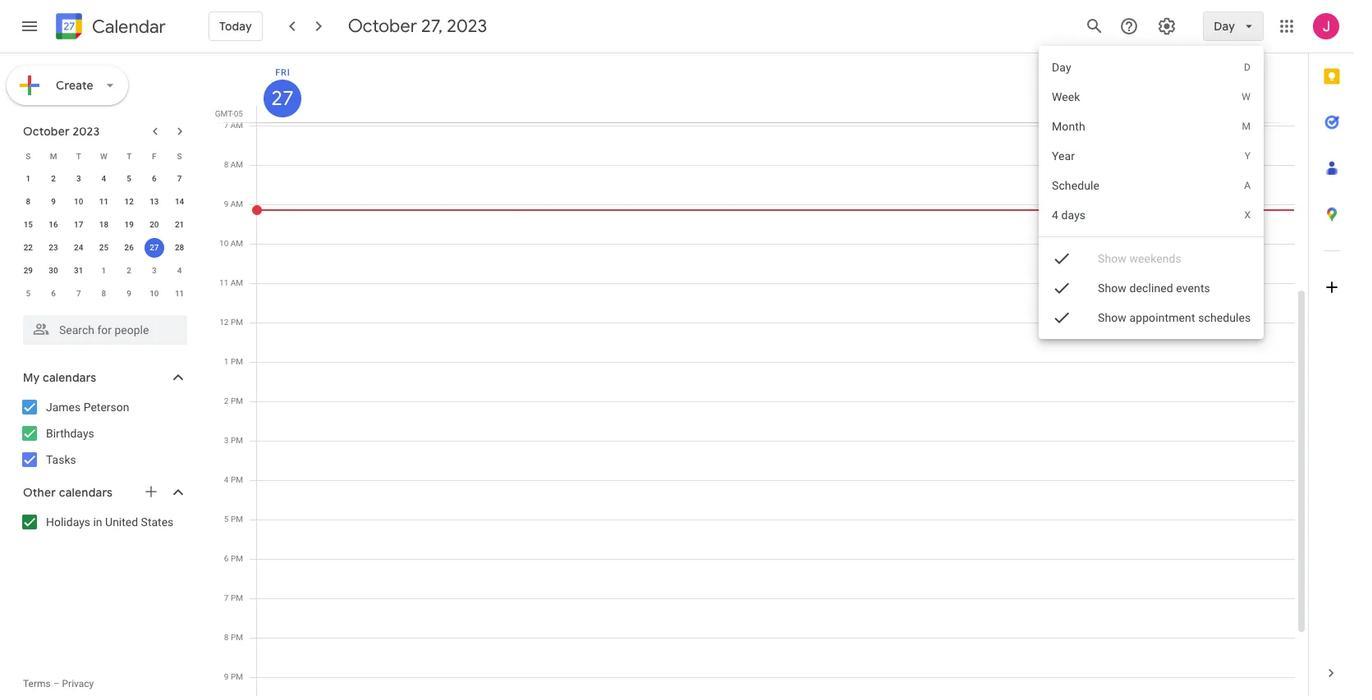 Task type: vqa. For each thing, say whether or not it's contained in the screenshot.


Task type: locate. For each thing, give the bounding box(es) containing it.
27
[[270, 85, 293, 112], [150, 243, 159, 252]]

m down october 2023
[[50, 152, 57, 161]]

pm for 12 pm
[[231, 318, 243, 327]]

11 for "november 11" element
[[175, 289, 184, 298]]

show
[[1098, 252, 1127, 265], [1098, 282, 1127, 295], [1098, 311, 1127, 324]]

4 for november 4 element
[[177, 266, 182, 275]]

t down october 2023
[[76, 152, 81, 161]]

am down 9 am
[[231, 239, 243, 248]]

row containing 22
[[16, 237, 192, 260]]

x
[[1245, 209, 1251, 221]]

row group containing 1
[[16, 168, 192, 306]]

6 inside 27 grid
[[224, 555, 229, 564]]

october down the create popup button
[[23, 124, 70, 139]]

pm for 6 pm
[[231, 555, 243, 564]]

1 s from the left
[[26, 152, 31, 161]]

m
[[1242, 121, 1251, 132], [50, 152, 57, 161]]

day menu item
[[1039, 53, 1264, 82]]

t
[[76, 152, 81, 161], [127, 152, 132, 161]]

day right settings menu image
[[1214, 19, 1236, 34]]

5 row from the top
[[16, 237, 192, 260]]

0 vertical spatial show
[[1098, 252, 1127, 265]]

15 element
[[18, 215, 38, 235]]

2 for the november 2 element at the left of the page
[[127, 266, 131, 275]]

6
[[152, 174, 157, 183], [51, 289, 56, 298], [224, 555, 229, 564]]

2 horizontal spatial 2
[[224, 397, 229, 406]]

0 horizontal spatial october
[[23, 124, 70, 139]]

30
[[49, 266, 58, 275]]

9 down the 8 pm
[[224, 673, 229, 682]]

1 row from the top
[[16, 145, 192, 168]]

8 for 8 pm
[[224, 633, 229, 642]]

2 up "16"
[[51, 174, 56, 183]]

pm for 8 pm
[[231, 633, 243, 642]]

fri 27
[[270, 67, 293, 112]]

1 vertical spatial day
[[1052, 61, 1071, 74]]

11
[[99, 197, 109, 206], [219, 278, 229, 288], [175, 289, 184, 298]]

pm down 3 pm
[[231, 476, 243, 485]]

12 up 19
[[124, 197, 134, 206]]

1 vertical spatial 1
[[102, 266, 106, 275]]

2 vertical spatial show
[[1098, 311, 1127, 324]]

october for october 27, 2023
[[348, 15, 417, 38]]

0 horizontal spatial s
[[26, 152, 31, 161]]

2 horizontal spatial 5
[[224, 515, 229, 524]]

0 vertical spatial 5
[[127, 174, 131, 183]]

w inside row
[[100, 152, 108, 161]]

11 down 10 am
[[219, 278, 229, 288]]

s
[[26, 152, 31, 161], [177, 152, 182, 161]]

27 down 20 element
[[150, 243, 159, 252]]

9 down the november 2 element at the left of the page
[[127, 289, 131, 298]]

2 down 26 element
[[127, 266, 131, 275]]

row containing s
[[16, 145, 192, 168]]

1
[[26, 174, 31, 183], [102, 266, 106, 275], [224, 357, 229, 366]]

w down the d
[[1242, 91, 1251, 103]]

0 vertical spatial 11
[[99, 197, 109, 206]]

7 for 7 am
[[224, 121, 229, 130]]

0 vertical spatial calendars
[[43, 370, 96, 385]]

4 days
[[1052, 209, 1086, 222]]

2 show from the top
[[1098, 282, 1127, 295]]

day
[[1214, 19, 1236, 34], [1052, 61, 1071, 74]]

7 down gmt-
[[224, 121, 229, 130]]

1 vertical spatial october
[[23, 124, 70, 139]]

1 horizontal spatial 6
[[152, 174, 157, 183]]

show left declined
[[1098, 282, 1127, 295]]

1 pm from the top
[[231, 318, 243, 327]]

27 inside cell
[[150, 243, 159, 252]]

1 horizontal spatial 11
[[175, 289, 184, 298]]

0 horizontal spatial 2
[[51, 174, 56, 183]]

m up y
[[1242, 121, 1251, 132]]

day up week
[[1052, 61, 1071, 74]]

1 horizontal spatial s
[[177, 152, 182, 161]]

2 check from the top
[[1052, 278, 1072, 298]]

0 vertical spatial 3
[[76, 174, 81, 183]]

0 vertical spatial october
[[348, 15, 417, 38]]

check
[[1052, 249, 1072, 269], [1052, 278, 1072, 298], [1052, 308, 1072, 328]]

1 am from the top
[[231, 121, 243, 130]]

10 down the november 3 element
[[150, 289, 159, 298]]

s right f
[[177, 152, 182, 161]]

28 element
[[170, 238, 189, 258]]

25 element
[[94, 238, 114, 258]]

3 inside 27 grid
[[224, 436, 229, 445]]

5 up 12 element
[[127, 174, 131, 183]]

8 up 9 am
[[224, 160, 229, 169]]

1 vertical spatial 3
[[152, 266, 157, 275]]

show left weekends
[[1098, 252, 1127, 265]]

m inside october 2023 grid
[[50, 152, 57, 161]]

4 days menu item
[[1039, 200, 1264, 230]]

4 up 11 element
[[102, 174, 106, 183]]

menu
[[1039, 46, 1264, 339]]

2 vertical spatial 1
[[224, 357, 229, 366]]

days
[[1061, 209, 1086, 222]]

november 4 element
[[170, 261, 189, 281]]

7 pm from the top
[[231, 555, 243, 564]]

2 pm from the top
[[231, 357, 243, 366]]

2 vertical spatial 2
[[224, 397, 229, 406]]

3 down 2 pm
[[224, 436, 229, 445]]

1 vertical spatial 10
[[219, 239, 229, 248]]

1 vertical spatial 11
[[219, 278, 229, 288]]

1 t from the left
[[76, 152, 81, 161]]

1 horizontal spatial 10
[[150, 289, 159, 298]]

1 down '12 pm'
[[224, 357, 229, 366]]

7 down 31 element
[[76, 289, 81, 298]]

2 vertical spatial 6
[[224, 555, 229, 564]]

21
[[175, 220, 184, 229]]

6 down 30 element
[[51, 289, 56, 298]]

week
[[1052, 90, 1080, 104]]

5 inside 27 grid
[[224, 515, 229, 524]]

november 5 element
[[18, 284, 38, 304]]

1 vertical spatial 2
[[127, 266, 131, 275]]

row containing 5
[[16, 283, 192, 306]]

3 up 10 element
[[76, 174, 81, 183]]

1 vertical spatial show
[[1098, 282, 1127, 295]]

2023 down create
[[73, 124, 100, 139]]

0 horizontal spatial 5
[[26, 289, 31, 298]]

pm
[[231, 318, 243, 327], [231, 357, 243, 366], [231, 397, 243, 406], [231, 436, 243, 445], [231, 476, 243, 485], [231, 515, 243, 524], [231, 555, 243, 564], [231, 594, 243, 603], [231, 633, 243, 642], [231, 673, 243, 682]]

10 element
[[69, 192, 89, 212]]

7 am
[[224, 121, 243, 130]]

3 show from the top
[[1098, 311, 1127, 324]]

8 am
[[224, 160, 243, 169]]

0 horizontal spatial w
[[100, 152, 108, 161]]

am up '12 pm'
[[231, 278, 243, 288]]

4 for 4 days
[[1052, 209, 1059, 222]]

0 horizontal spatial 3
[[76, 174, 81, 183]]

23
[[49, 243, 58, 252]]

11 down november 4 element
[[175, 289, 184, 298]]

1 show from the top
[[1098, 252, 1127, 265]]

3 pm
[[224, 436, 243, 445]]

2 down 1 pm
[[224, 397, 229, 406]]

2 t from the left
[[127, 152, 132, 161]]

22 element
[[18, 238, 38, 258]]

pm down 2 pm
[[231, 436, 243, 445]]

row containing 8
[[16, 191, 192, 214]]

0 horizontal spatial t
[[76, 152, 81, 161]]

1 vertical spatial 27
[[150, 243, 159, 252]]

privacy link
[[62, 679, 94, 690]]

w inside 'menu item'
[[1242, 91, 1251, 103]]

1 inside 27 grid
[[224, 357, 229, 366]]

25
[[99, 243, 109, 252]]

4 down 3 pm
[[224, 476, 229, 485]]

22
[[24, 243, 33, 252]]

8 pm
[[224, 633, 243, 642]]

friday, october 27, today element
[[264, 80, 301, 117]]

26 element
[[119, 238, 139, 258]]

pm down 1 pm
[[231, 397, 243, 406]]

1 vertical spatial m
[[50, 152, 57, 161]]

day button
[[1204, 7, 1264, 46]]

1 horizontal spatial 2
[[127, 266, 131, 275]]

None search field
[[0, 309, 204, 345]]

create button
[[7, 66, 128, 105]]

0 vertical spatial 12
[[124, 197, 134, 206]]

4
[[102, 174, 106, 183], [1052, 209, 1059, 222], [177, 266, 182, 275], [224, 476, 229, 485]]

11 inside 27 grid
[[219, 278, 229, 288]]

2 vertical spatial check
[[1052, 308, 1072, 328]]

11 am
[[219, 278, 243, 288]]

november 6 element
[[44, 284, 63, 304]]

5 up 6 pm
[[224, 515, 229, 524]]

0 vertical spatial check
[[1052, 249, 1072, 269]]

0 horizontal spatial 2023
[[73, 124, 100, 139]]

states
[[141, 516, 174, 529]]

pm up 2 pm
[[231, 357, 243, 366]]

6 row from the top
[[16, 260, 192, 283]]

november 8 element
[[94, 284, 114, 304]]

2023 right the 27,
[[447, 15, 487, 38]]

0 horizontal spatial m
[[50, 152, 57, 161]]

november 3 element
[[144, 261, 164, 281]]

10 inside 27 grid
[[219, 239, 229, 248]]

0 vertical spatial 10
[[74, 197, 83, 206]]

2 row from the top
[[16, 168, 192, 191]]

1 horizontal spatial 27
[[270, 85, 293, 112]]

2023
[[447, 15, 487, 38], [73, 124, 100, 139]]

1 vertical spatial calendars
[[59, 486, 113, 500]]

9 pm from the top
[[231, 633, 243, 642]]

17
[[74, 220, 83, 229]]

1 horizontal spatial 2023
[[447, 15, 487, 38]]

4 inside menu item
[[1052, 209, 1059, 222]]

16
[[49, 220, 58, 229]]

11 for 11 am
[[219, 278, 229, 288]]

2 horizontal spatial 6
[[224, 555, 229, 564]]

7 up the 8 pm
[[224, 594, 229, 603]]

24
[[74, 243, 83, 252]]

10 up 11 am
[[219, 239, 229, 248]]

8 for november 8 element
[[102, 289, 106, 298]]

james
[[46, 401, 81, 414]]

8 up 15
[[26, 197, 31, 206]]

0 vertical spatial m
[[1242, 121, 1251, 132]]

calendar heading
[[89, 15, 166, 38]]

calendars for other calendars
[[59, 486, 113, 500]]

7 row from the top
[[16, 283, 192, 306]]

check for show declined events
[[1052, 278, 1072, 298]]

19 element
[[119, 215, 139, 235]]

t left f
[[127, 152, 132, 161]]

peterson
[[84, 401, 129, 414]]

6 inside "element"
[[51, 289, 56, 298]]

3
[[76, 174, 81, 183], [152, 266, 157, 275], [224, 436, 229, 445]]

birthdays
[[46, 427, 94, 440]]

calendars
[[43, 370, 96, 385], [59, 486, 113, 500]]

12 down 11 am
[[220, 318, 229, 327]]

1 horizontal spatial 12
[[220, 318, 229, 327]]

show left appointment
[[1098, 311, 1127, 324]]

5 am from the top
[[231, 278, 243, 288]]

0 horizontal spatial day
[[1052, 61, 1071, 74]]

1 vertical spatial check
[[1052, 278, 1072, 298]]

james peterson
[[46, 401, 129, 414]]

14
[[175, 197, 184, 206]]

calendars up james
[[43, 370, 96, 385]]

12 inside row
[[124, 197, 134, 206]]

check checkbox item
[[1039, 244, 1264, 274], [1039, 274, 1264, 303], [1039, 303, 1264, 333]]

0 vertical spatial 27
[[270, 85, 293, 112]]

calendars for my calendars
[[43, 370, 96, 385]]

8 down 7 pm
[[224, 633, 229, 642]]

2 horizontal spatial 3
[[224, 436, 229, 445]]

4 pm from the top
[[231, 436, 243, 445]]

3 row from the top
[[16, 191, 192, 214]]

1 horizontal spatial 1
[[102, 266, 106, 275]]

5
[[127, 174, 131, 183], [26, 289, 31, 298], [224, 515, 229, 524]]

5 for november 5 element
[[26, 289, 31, 298]]

10 pm from the top
[[231, 673, 243, 682]]

4 inside 27 grid
[[224, 476, 229, 485]]

w up 11 element
[[100, 152, 108, 161]]

12 for 12 pm
[[220, 318, 229, 327]]

1 horizontal spatial w
[[1242, 91, 1251, 103]]

5 down the 29 element
[[26, 289, 31, 298]]

m inside month menu item
[[1242, 121, 1251, 132]]

2 am from the top
[[231, 160, 243, 169]]

8
[[224, 160, 229, 169], [26, 197, 31, 206], [102, 289, 106, 298], [224, 633, 229, 642]]

show for show weekends
[[1098, 252, 1127, 265]]

0 vertical spatial day
[[1214, 19, 1236, 34]]

am for 7 am
[[231, 121, 243, 130]]

0 horizontal spatial 6
[[51, 289, 56, 298]]

check checkbox item up declined
[[1039, 244, 1264, 274]]

w
[[1242, 91, 1251, 103], [100, 152, 108, 161]]

pm for 7 pm
[[231, 594, 243, 603]]

4 left days
[[1052, 209, 1059, 222]]

10 up "17"
[[74, 197, 83, 206]]

2 vertical spatial 3
[[224, 436, 229, 445]]

pm up 1 pm
[[231, 318, 243, 327]]

2 horizontal spatial 11
[[219, 278, 229, 288]]

8 pm from the top
[[231, 594, 243, 603]]

1 vertical spatial 6
[[51, 289, 56, 298]]

am down '05'
[[231, 121, 243, 130]]

27 cell
[[142, 237, 167, 260]]

6 pm from the top
[[231, 515, 243, 524]]

4 row from the top
[[16, 214, 192, 237]]

1 vertical spatial 5
[[26, 289, 31, 298]]

9 up 10 am
[[224, 200, 229, 209]]

0 horizontal spatial 10
[[74, 197, 83, 206]]

2 vertical spatial 10
[[150, 289, 159, 298]]

2 vertical spatial 11
[[175, 289, 184, 298]]

10 am
[[219, 239, 243, 248]]

am
[[231, 121, 243, 130], [231, 160, 243, 169], [231, 200, 243, 209], [231, 239, 243, 248], [231, 278, 243, 288]]

pm down 7 pm
[[231, 633, 243, 642]]

1 horizontal spatial day
[[1214, 19, 1236, 34]]

4 down 28 element
[[177, 266, 182, 275]]

9 for 9 am
[[224, 200, 229, 209]]

1 down 25 element
[[102, 266, 106, 275]]

5 inside november 5 element
[[26, 289, 31, 298]]

row group
[[16, 168, 192, 306]]

1 horizontal spatial october
[[348, 15, 417, 38]]

0 vertical spatial 6
[[152, 174, 157, 183]]

1 check checkbox item from the top
[[1039, 244, 1264, 274]]

october 2023 grid
[[16, 145, 192, 306]]

1 horizontal spatial t
[[127, 152, 132, 161]]

1 horizontal spatial m
[[1242, 121, 1251, 132]]

1 check from the top
[[1052, 249, 1072, 269]]

7 up 14
[[177, 174, 182, 183]]

16 element
[[44, 215, 63, 235]]

6 for november 6 "element"
[[51, 289, 56, 298]]

in
[[93, 516, 102, 529]]

1 vertical spatial w
[[100, 152, 108, 161]]

2 vertical spatial 5
[[224, 515, 229, 524]]

4 am from the top
[[231, 239, 243, 248]]

0 vertical spatial 2
[[51, 174, 56, 183]]

2
[[51, 174, 56, 183], [127, 266, 131, 275], [224, 397, 229, 406]]

9
[[51, 197, 56, 206], [224, 200, 229, 209], [127, 289, 131, 298], [224, 673, 229, 682]]

m for s
[[50, 152, 57, 161]]

check checkbox item down declined
[[1039, 303, 1264, 333]]

0 horizontal spatial 1
[[26, 174, 31, 183]]

3 check from the top
[[1052, 308, 1072, 328]]

1 up 15
[[26, 174, 31, 183]]

s down october 2023
[[26, 152, 31, 161]]

settings menu image
[[1158, 16, 1177, 36]]

3 am from the top
[[231, 200, 243, 209]]

2 horizontal spatial 10
[[219, 239, 229, 248]]

show for show appointment schedules
[[1098, 311, 1127, 324]]

19
[[124, 220, 134, 229]]

row containing 1
[[16, 168, 192, 191]]

10
[[74, 197, 83, 206], [219, 239, 229, 248], [150, 289, 159, 298]]

9 for november 9 element
[[127, 289, 131, 298]]

check checkbox item down weekends
[[1039, 274, 1264, 303]]

pm up the 8 pm
[[231, 594, 243, 603]]

6 down f
[[152, 174, 157, 183]]

show weekends
[[1098, 252, 1182, 265]]

5 pm from the top
[[231, 476, 243, 485]]

pm down the 8 pm
[[231, 673, 243, 682]]

pm for 9 pm
[[231, 673, 243, 682]]

6 up 7 pm
[[224, 555, 229, 564]]

am down 8 am
[[231, 200, 243, 209]]

show appointment schedules
[[1098, 311, 1251, 324]]

october
[[348, 15, 417, 38], [23, 124, 70, 139]]

1 horizontal spatial 3
[[152, 266, 157, 275]]

0 horizontal spatial 27
[[150, 243, 159, 252]]

pm up 7 pm
[[231, 555, 243, 564]]

tab list
[[1309, 53, 1355, 651]]

2 horizontal spatial 1
[[224, 357, 229, 366]]

show declined events
[[1098, 282, 1210, 295]]

0 horizontal spatial 11
[[99, 197, 109, 206]]

Search for people text field
[[33, 315, 177, 345]]

november 2 element
[[119, 261, 139, 281]]

27 down the fri
[[270, 85, 293, 112]]

11 up 18
[[99, 197, 109, 206]]

am down 7 am
[[231, 160, 243, 169]]

1 horizontal spatial 5
[[127, 174, 131, 183]]

0 vertical spatial w
[[1242, 91, 1251, 103]]

f
[[152, 152, 157, 161]]

november 11 element
[[170, 284, 189, 304]]

october left the 27,
[[348, 15, 417, 38]]

1 vertical spatial 12
[[220, 318, 229, 327]]

15
[[24, 220, 33, 229]]

schedule
[[1052, 179, 1100, 192]]

calendars up in
[[59, 486, 113, 500]]

3 pm from the top
[[231, 397, 243, 406]]

7 for november 7 element
[[76, 289, 81, 298]]

a
[[1244, 180, 1251, 191]]

28
[[175, 243, 184, 252]]

add other calendars image
[[143, 484, 159, 500]]

0 horizontal spatial 12
[[124, 197, 134, 206]]

12 inside 27 grid
[[220, 318, 229, 327]]

pm down 4 pm
[[231, 515, 243, 524]]

8 down november 1 element
[[102, 289, 106, 298]]

row
[[16, 145, 192, 168], [16, 168, 192, 191], [16, 191, 192, 214], [16, 214, 192, 237], [16, 237, 192, 260], [16, 260, 192, 283], [16, 283, 192, 306]]

27 grid
[[210, 53, 1309, 697]]

gmt-05
[[215, 109, 243, 118]]

7
[[224, 121, 229, 130], [177, 174, 182, 183], [76, 289, 81, 298], [224, 594, 229, 603]]

9 pm
[[224, 673, 243, 682]]

3 down 27, today element
[[152, 266, 157, 275]]



Task type: describe. For each thing, give the bounding box(es) containing it.
october for october 2023
[[23, 124, 70, 139]]

12 for 12
[[124, 197, 134, 206]]

4 pm
[[224, 476, 243, 485]]

day inside dropdown button
[[1214, 19, 1236, 34]]

other calendars button
[[3, 480, 204, 506]]

5 for 5 pm
[[224, 515, 229, 524]]

my calendars
[[23, 370, 96, 385]]

2 s from the left
[[177, 152, 182, 161]]

26
[[124, 243, 134, 252]]

9 am
[[224, 200, 243, 209]]

17 element
[[69, 215, 89, 235]]

31
[[74, 266, 83, 275]]

12 element
[[119, 192, 139, 212]]

m for month
[[1242, 121, 1251, 132]]

5 pm
[[224, 515, 243, 524]]

20
[[150, 220, 159, 229]]

other
[[23, 486, 56, 500]]

united
[[105, 516, 138, 529]]

year
[[1052, 150, 1075, 163]]

y
[[1245, 150, 1251, 162]]

schedule menu item
[[1039, 171, 1264, 200]]

2 check checkbox item from the top
[[1039, 274, 1264, 303]]

29
[[24, 266, 33, 275]]

9 up "16"
[[51, 197, 56, 206]]

events
[[1176, 282, 1210, 295]]

calendar
[[92, 15, 166, 38]]

29 element
[[18, 261, 38, 281]]

other calendars
[[23, 486, 113, 500]]

30 element
[[44, 261, 63, 281]]

1 vertical spatial 2023
[[73, 124, 100, 139]]

05
[[234, 109, 243, 118]]

am for 10 am
[[231, 239, 243, 248]]

27 inside column header
[[270, 85, 293, 112]]

1 for 1 pm
[[224, 357, 229, 366]]

21 element
[[170, 215, 189, 235]]

november 10 element
[[144, 284, 164, 304]]

create
[[56, 78, 94, 93]]

today button
[[209, 7, 263, 46]]

3 for the november 3 element
[[152, 266, 157, 275]]

27,
[[421, 15, 443, 38]]

am for 11 am
[[231, 278, 243, 288]]

privacy
[[62, 679, 94, 690]]

23 element
[[44, 238, 63, 258]]

10 for 10 element
[[74, 197, 83, 206]]

october 27, 2023
[[348, 15, 487, 38]]

gmt-
[[215, 109, 234, 118]]

11 element
[[94, 192, 114, 212]]

calendar element
[[53, 10, 166, 46]]

1 for november 1 element
[[102, 266, 106, 275]]

terms link
[[23, 679, 51, 690]]

0 vertical spatial 2023
[[447, 15, 487, 38]]

tasks
[[46, 453, 76, 467]]

18 element
[[94, 215, 114, 235]]

12 pm
[[220, 318, 243, 327]]

october 2023
[[23, 124, 100, 139]]

my calendars button
[[3, 365, 204, 391]]

24 element
[[69, 238, 89, 258]]

am for 9 am
[[231, 200, 243, 209]]

0 vertical spatial 1
[[26, 174, 31, 183]]

appointment
[[1130, 311, 1195, 324]]

6 pm
[[224, 555, 243, 564]]

today
[[219, 19, 252, 34]]

pm for 5 pm
[[231, 515, 243, 524]]

pm for 2 pm
[[231, 397, 243, 406]]

pm for 3 pm
[[231, 436, 243, 445]]

main drawer image
[[20, 16, 39, 36]]

show for show declined events
[[1098, 282, 1127, 295]]

1 pm
[[224, 357, 243, 366]]

10 for november 10 element
[[150, 289, 159, 298]]

november 7 element
[[69, 284, 89, 304]]

7 pm
[[224, 594, 243, 603]]

weekends
[[1130, 252, 1182, 265]]

november 9 element
[[119, 284, 139, 304]]

18
[[99, 220, 109, 229]]

my calendars list
[[3, 394, 204, 473]]

pm for 4 pm
[[231, 476, 243, 485]]

9 for 9 pm
[[224, 673, 229, 682]]

27, today element
[[144, 238, 164, 258]]

month menu item
[[1039, 112, 1264, 141]]

13
[[150, 197, 159, 206]]

terms – privacy
[[23, 679, 94, 690]]

d
[[1244, 62, 1251, 73]]

year menu item
[[1039, 141, 1264, 171]]

row containing 29
[[16, 260, 192, 283]]

27 column header
[[256, 53, 1296, 122]]

–
[[53, 679, 60, 690]]

14 element
[[170, 192, 189, 212]]

fri
[[275, 67, 290, 78]]

month
[[1052, 120, 1085, 133]]

schedules
[[1198, 311, 1251, 324]]

2 for 2 pm
[[224, 397, 229, 406]]

pm for 1 pm
[[231, 357, 243, 366]]

day inside 'menu item'
[[1052, 61, 1071, 74]]

11 for 11 element
[[99, 197, 109, 206]]

menu containing check
[[1039, 46, 1264, 339]]

check for show weekends
[[1052, 249, 1072, 269]]

31 element
[[69, 261, 89, 281]]

20 element
[[144, 215, 164, 235]]

3 check checkbox item from the top
[[1039, 303, 1264, 333]]

check for show appointment schedules
[[1052, 308, 1072, 328]]

7 for 7 pm
[[224, 594, 229, 603]]

4 for 4 pm
[[224, 476, 229, 485]]

2 pm
[[224, 397, 243, 406]]

november 1 element
[[94, 261, 114, 281]]

am for 8 am
[[231, 160, 243, 169]]

13 element
[[144, 192, 164, 212]]

6 for 6 pm
[[224, 555, 229, 564]]

week menu item
[[1039, 82, 1264, 112]]

3 for 3 pm
[[224, 436, 229, 445]]

holidays in united states
[[46, 516, 174, 529]]

holidays
[[46, 516, 90, 529]]

my
[[23, 370, 40, 385]]

declined
[[1130, 282, 1173, 295]]

row containing 15
[[16, 214, 192, 237]]

10 for 10 am
[[219, 239, 229, 248]]

terms
[[23, 679, 51, 690]]

8 for 8 am
[[224, 160, 229, 169]]



